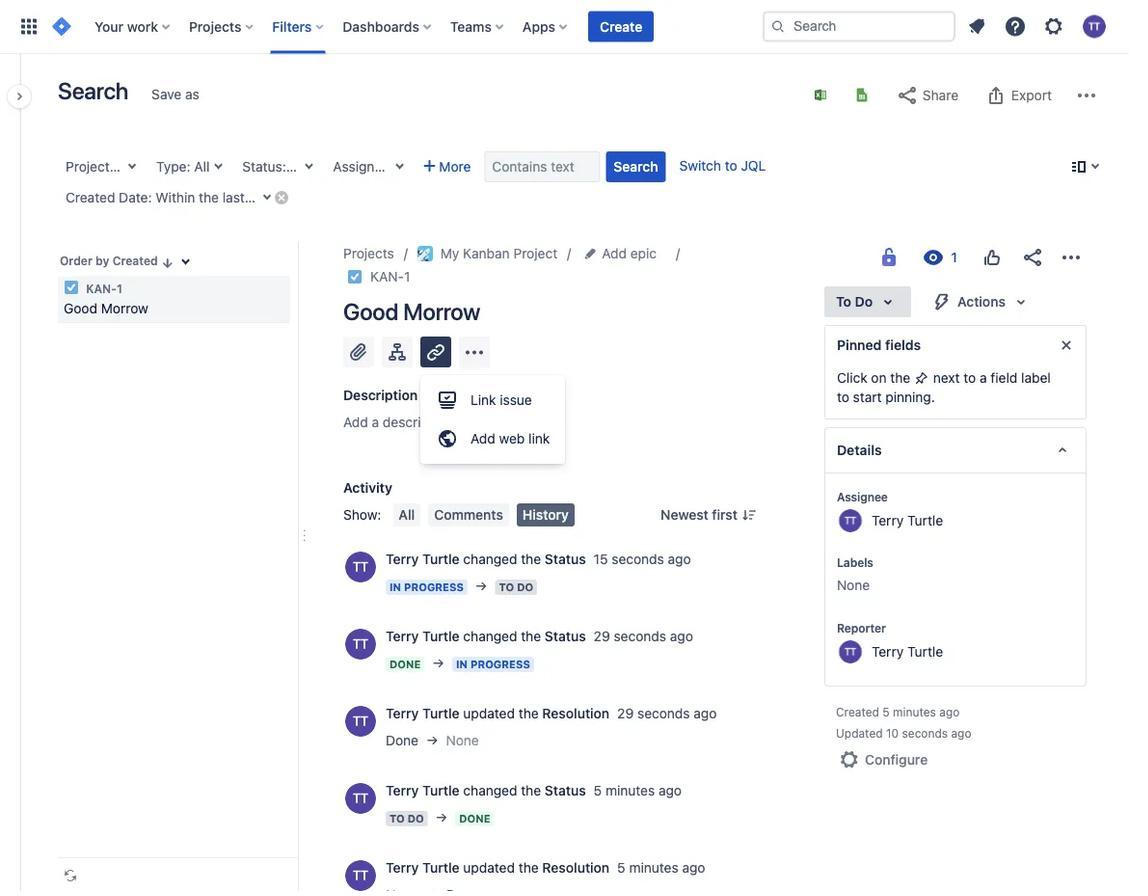 Task type: vqa. For each thing, say whether or not it's contained in the screenshot.
Worked On
no



Task type: describe. For each thing, give the bounding box(es) containing it.
kan-1 link
[[370, 265, 410, 288]]

add app image
[[463, 341, 486, 364]]

2 vertical spatial to
[[837, 389, 850, 405]]

seconds for terry turtle changed the status 29 seconds ago
[[614, 628, 667, 644]]

1 horizontal spatial none
[[837, 577, 870, 593]]

export button
[[975, 80, 1062, 111]]

2 vertical spatial to do
[[390, 813, 424, 825]]

status: all
[[242, 159, 305, 175]]

created 5 minutes ago updated 10 seconds ago
[[836, 705, 972, 740]]

ago for terry turtle updated the resolution 5 minutes ago
[[682, 860, 706, 876]]

add web link
[[471, 431, 550, 447]]

status for 15
[[545, 551, 586, 567]]

more
[[439, 159, 471, 175]]

add for add epic
[[602, 245, 627, 261]]

1 vertical spatial in progress
[[456, 658, 530, 671]]

to for switch
[[725, 158, 738, 174]]

vote options: no one has voted for this issue yet. image
[[981, 246, 1004, 269]]

terry turtle changed the status 29 seconds ago
[[386, 628, 693, 644]]

seconds for terry turtle updated the resolution 29 seconds ago
[[638, 706, 690, 722]]

web
[[499, 431, 525, 447]]

projects for projects link
[[343, 245, 394, 261]]

0 horizontal spatial to
[[390, 813, 405, 825]]

project
[[514, 245, 558, 261]]

terry turtle changed the status 15 seconds ago
[[386, 551, 691, 567]]

0 horizontal spatial progress
[[404, 581, 464, 594]]

project:
[[66, 159, 114, 175]]

teams button
[[445, 11, 511, 42]]

search button
[[606, 151, 666, 182]]

projects for "projects" dropdown button
[[189, 18, 242, 34]]

0 vertical spatial in
[[390, 581, 401, 594]]

details
[[837, 442, 882, 458]]

start
[[853, 389, 882, 405]]

open in google sheets image
[[855, 87, 870, 103]]

share image
[[1021, 246, 1045, 269]]

field
[[991, 370, 1018, 386]]

my kanban project image
[[417, 246, 433, 261]]

add epic
[[602, 245, 657, 261]]

the for terry turtle updated the resolution 5 minutes ago
[[519, 860, 539, 876]]

changed for 15 seconds ago
[[463, 551, 517, 567]]

pinning.
[[886, 389, 935, 405]]

29 for resolution
[[618, 706, 634, 722]]

newest first button
[[649, 504, 769, 527]]

1 horizontal spatial kan-
[[370, 269, 404, 285]]

configure link
[[827, 745, 940, 776]]

link issue button
[[421, 381, 565, 420]]

remove criteria image
[[274, 190, 289, 205]]

dashboards
[[343, 18, 419, 34]]

group containing link issue
[[421, 375, 565, 464]]

issue
[[500, 392, 532, 408]]

actions button
[[919, 286, 1045, 317]]

your work button
[[89, 11, 177, 42]]

newest first image
[[742, 507, 757, 523]]

your profile and settings image
[[1083, 15, 1106, 38]]

pinned fields
[[837, 337, 921, 353]]

dashboards button
[[337, 11, 439, 42]]

small image
[[160, 255, 175, 271]]

all button
[[393, 504, 421, 527]]

save as
[[152, 86, 199, 102]]

newest first
[[661, 507, 738, 523]]

apps
[[523, 18, 556, 34]]

next
[[934, 370, 960, 386]]

terry turtle updated the resolution 5 minutes ago
[[386, 860, 706, 876]]

1 vertical spatial in
[[456, 658, 468, 671]]

changed for 5 minutes ago
[[463, 783, 517, 799]]

to for next
[[964, 370, 976, 386]]

your
[[95, 18, 124, 34]]

filters
[[272, 18, 312, 34]]

1 horizontal spatial task image
[[347, 269, 363, 285]]

link issues, web pages, and more image
[[424, 340, 448, 364]]

order by created link
[[58, 249, 177, 272]]

Search field
[[763, 11, 956, 42]]

type: all
[[156, 159, 210, 175]]

0 horizontal spatial none
[[446, 733, 479, 749]]

0 horizontal spatial good morrow
[[64, 300, 148, 316]]

share
[[923, 87, 959, 103]]

0 horizontal spatial morrow
[[101, 300, 148, 316]]

0 horizontal spatial task image
[[64, 280, 79, 295]]

add epic button
[[581, 242, 663, 265]]

banner containing your work
[[0, 0, 1130, 54]]

ago for terry turtle updated the resolution 29 seconds ago
[[694, 706, 717, 722]]

within
[[156, 190, 195, 205]]

by
[[96, 254, 109, 268]]

order
[[60, 254, 93, 268]]

0 vertical spatial search
[[58, 77, 128, 104]]

add a description...
[[343, 414, 464, 430]]

copy link to issue image
[[406, 268, 422, 284]]

2
[[307, 190, 315, 205]]

1 horizontal spatial to
[[499, 581, 514, 594]]

save
[[152, 86, 182, 102]]

your work
[[95, 18, 158, 34]]

label
[[1022, 370, 1051, 386]]

1 horizontal spatial morrow
[[403, 298, 481, 325]]

do inside dropdown button
[[855, 294, 873, 310]]

on
[[871, 370, 887, 386]]

2 vertical spatial done
[[459, 813, 491, 825]]

actions image
[[1060, 246, 1083, 269]]

hide message image
[[1055, 334, 1078, 357]]

project: all
[[66, 159, 133, 175]]

assignee: all
[[333, 159, 413, 175]]

activity
[[343, 480, 392, 496]]

terry turtle updated the resolution 29 seconds ago
[[386, 706, 717, 722]]

fields
[[885, 337, 921, 353]]

create
[[600, 18, 643, 34]]

1 inside kan-1 link
[[404, 269, 410, 285]]

terry turtle changed the status 5 minutes ago
[[386, 783, 682, 799]]

show:
[[343, 507, 381, 523]]

description...
[[383, 414, 464, 430]]

my kanban project link
[[417, 242, 558, 265]]

search image
[[771, 19, 786, 34]]

my
[[441, 245, 459, 261]]

updated for terry turtle updated the resolution 29 seconds ago
[[463, 706, 515, 722]]

epic
[[631, 245, 657, 261]]

history button
[[517, 504, 575, 527]]

newest
[[661, 507, 709, 523]]

notifications image
[[966, 15, 989, 38]]



Task type: locate. For each thing, give the bounding box(es) containing it.
projects inside "projects" dropdown button
[[189, 18, 242, 34]]

morrow down order by created link
[[101, 300, 148, 316]]

1 vertical spatial 5
[[594, 783, 602, 799]]

1 vertical spatial done
[[386, 733, 419, 749]]

link
[[471, 392, 496, 408]]

comments
[[434, 507, 503, 523]]

1 vertical spatial search
[[614, 159, 658, 175]]

history
[[523, 507, 569, 523]]

add left epic
[[602, 245, 627, 261]]

last
[[223, 190, 245, 205]]

task image down projects link
[[347, 269, 363, 285]]

1 horizontal spatial to do
[[499, 581, 534, 594]]

changed for 29 seconds ago
[[463, 628, 517, 644]]

reporter
[[837, 621, 886, 635]]

ago for terry turtle changed the status 29 seconds ago
[[670, 628, 693, 644]]

created for created date: within the last 4 weeks, 2 days
[[66, 190, 115, 205]]

created left small image
[[112, 254, 158, 268]]

1 horizontal spatial a
[[980, 370, 987, 386]]

to right next on the right
[[964, 370, 976, 386]]

in progress down the terry turtle changed the status 29 seconds ago
[[456, 658, 530, 671]]

1 status from the top
[[545, 551, 586, 567]]

1 changed from the top
[[463, 551, 517, 567]]

3 changed from the top
[[463, 783, 517, 799]]

labels
[[837, 556, 874, 569]]

progress down the terry turtle changed the status 29 seconds ago
[[471, 658, 530, 671]]

description
[[343, 387, 418, 403]]

0 vertical spatial updated
[[463, 706, 515, 722]]

add inside 'dropdown button'
[[602, 245, 627, 261]]

2 vertical spatial created
[[836, 705, 880, 719]]

2 vertical spatial 5
[[618, 860, 626, 876]]

status for 5
[[545, 783, 586, 799]]

2 changed from the top
[[463, 628, 517, 644]]

weeks,
[[261, 190, 304, 205]]

1 vertical spatial 29
[[618, 706, 634, 722]]

0 vertical spatial 5
[[883, 705, 890, 719]]

2 status from the top
[[545, 628, 586, 644]]

0 vertical spatial done
[[390, 658, 421, 671]]

task image
[[347, 269, 363, 285], [64, 280, 79, 295]]

terry turtle down assignee pin to top. only you can see pinned fields. image
[[872, 512, 944, 528]]

0 vertical spatial in progress
[[390, 581, 464, 594]]

0 vertical spatial none
[[837, 577, 870, 593]]

assignee
[[837, 490, 888, 504]]

click on the
[[837, 370, 914, 386]]

2 terry turtle from the top
[[872, 643, 944, 659]]

help image
[[1004, 15, 1027, 38]]

as
[[185, 86, 199, 102]]

2 vertical spatial changed
[[463, 783, 517, 799]]

open in microsoft excel image
[[813, 87, 829, 103]]

ago for terry turtle changed the status 15 seconds ago
[[668, 551, 691, 567]]

appswitcher icon image
[[17, 15, 41, 38]]

assignee pin to top. only you can see pinned fields. image
[[892, 489, 908, 504]]

search left switch
[[614, 159, 658, 175]]

none up 'terry turtle changed the status 5 minutes ago'
[[446, 733, 479, 749]]

all inside all button
[[399, 507, 415, 523]]

updated down 'terry turtle changed the status 5 minutes ago'
[[463, 860, 515, 876]]

1 vertical spatial terry turtle
[[872, 643, 944, 659]]

0 vertical spatial to do
[[836, 294, 873, 310]]

1 horizontal spatial in
[[456, 658, 468, 671]]

kan-
[[370, 269, 404, 285], [86, 282, 117, 295]]

the for terry turtle changed the status 5 minutes ago
[[521, 783, 541, 799]]

good morrow
[[343, 298, 481, 325], [64, 300, 148, 316]]

in down all button
[[390, 581, 401, 594]]

2 horizontal spatial to
[[836, 294, 852, 310]]

status for 29
[[545, 628, 586, 644]]

next to a field label to start pinning.
[[837, 370, 1051, 405]]

the left last
[[199, 190, 219, 205]]

the right on in the top of the page
[[891, 370, 911, 386]]

0 horizontal spatial 5
[[594, 783, 602, 799]]

0 horizontal spatial kan-
[[86, 282, 117, 295]]

morrow
[[403, 298, 481, 325], [101, 300, 148, 316]]

kan-1 down projects link
[[370, 269, 410, 285]]

configure
[[865, 752, 928, 768]]

1 terry turtle from the top
[[872, 512, 944, 528]]

minutes inside created 5 minutes ago updated 10 seconds ago
[[893, 705, 937, 719]]

Search issues using keywords text field
[[485, 151, 600, 182]]

good down order
[[64, 300, 97, 316]]

5
[[883, 705, 890, 719], [594, 783, 602, 799], [618, 860, 626, 876]]

status left the 15
[[545, 551, 586, 567]]

all up the date:
[[117, 159, 133, 175]]

minutes
[[893, 705, 937, 719], [606, 783, 655, 799], [629, 860, 679, 876]]

morrow up link issues, web pages, and more icon on the top of the page
[[403, 298, 481, 325]]

kan-1
[[370, 269, 410, 285], [83, 282, 122, 295]]

1 horizontal spatial do
[[517, 581, 534, 594]]

status
[[545, 551, 586, 567], [545, 628, 586, 644], [545, 783, 586, 799]]

all for type: all
[[194, 159, 210, 175]]

menu bar containing all
[[389, 504, 579, 527]]

switch to jql
[[680, 158, 766, 174]]

created date: within the last 4 weeks, 2 days
[[66, 190, 348, 205]]

apps button
[[517, 11, 575, 42]]

created down project:
[[66, 190, 115, 205]]

ago
[[668, 551, 691, 567], [670, 628, 693, 644], [940, 705, 960, 719], [694, 706, 717, 722], [952, 726, 972, 740], [659, 783, 682, 799], [682, 860, 706, 876]]

1 vertical spatial resolution
[[543, 860, 610, 876]]

1 resolution from the top
[[543, 706, 610, 722]]

export
[[1012, 87, 1052, 103]]

a inside next to a field label to start pinning.
[[980, 370, 987, 386]]

the up terry turtle updated the resolution 5 minutes ago
[[521, 783, 541, 799]]

to do button
[[825, 286, 912, 317]]

attach image
[[347, 340, 370, 364]]

my kanban project
[[441, 245, 558, 261]]

details element
[[825, 427, 1087, 474]]

3 status from the top
[[545, 783, 586, 799]]

projects link
[[343, 242, 394, 265]]

0 horizontal spatial a
[[372, 414, 379, 430]]

comments button
[[428, 504, 509, 527]]

1 horizontal spatial good
[[343, 298, 399, 325]]

all right status:
[[290, 159, 305, 175]]

1 horizontal spatial projects
[[343, 245, 394, 261]]

add inside button
[[471, 431, 496, 447]]

1 vertical spatial minutes
[[606, 783, 655, 799]]

teams
[[450, 18, 492, 34]]

1 updated from the top
[[463, 706, 515, 722]]

the for terry turtle changed the status 15 seconds ago
[[521, 551, 541, 567]]

filters button
[[267, 11, 331, 42]]

resolution for 5 minutes ago
[[543, 860, 610, 876]]

0 vertical spatial created
[[66, 190, 115, 205]]

2 updated from the top
[[463, 860, 515, 876]]

1 horizontal spatial add
[[471, 431, 496, 447]]

to inside to do dropdown button
[[836, 294, 852, 310]]

29
[[594, 628, 610, 644], [618, 706, 634, 722]]

jql
[[741, 158, 766, 174]]

to down click
[[837, 389, 850, 405]]

2 vertical spatial status
[[545, 783, 586, 799]]

the
[[199, 190, 219, 205], [891, 370, 911, 386], [521, 551, 541, 567], [521, 628, 541, 644], [519, 706, 539, 722], [521, 783, 541, 799], [519, 860, 539, 876]]

the down 'terry turtle changed the status 5 minutes ago'
[[519, 860, 539, 876]]

29 for status
[[594, 628, 610, 644]]

settings image
[[1043, 15, 1066, 38]]

changed down comments button
[[463, 551, 517, 567]]

work
[[127, 18, 158, 34]]

2 horizontal spatial do
[[855, 294, 873, 310]]

progress down all button
[[404, 581, 464, 594]]

1 vertical spatial changed
[[463, 628, 517, 644]]

0 horizontal spatial search
[[58, 77, 128, 104]]

in down the terry turtle changed the status 29 seconds ago
[[456, 658, 468, 671]]

resolution for 29 seconds ago
[[543, 706, 610, 722]]

jira software image
[[50, 15, 73, 38], [50, 15, 73, 38]]

1 horizontal spatial good morrow
[[343, 298, 481, 325]]

ago for terry turtle changed the status 5 minutes ago
[[659, 783, 682, 799]]

created for created 5 minutes ago updated 10 seconds ago
[[836, 705, 880, 719]]

link
[[529, 431, 550, 447]]

switch
[[680, 158, 721, 174]]

the down terry turtle changed the status 15 seconds ago
[[521, 628, 541, 644]]

created inside order by created link
[[112, 254, 158, 268]]

the for created date: within the last 4 weeks, 2 days
[[199, 190, 219, 205]]

to
[[836, 294, 852, 310], [499, 581, 514, 594], [390, 813, 405, 825]]

1 horizontal spatial 1
[[404, 269, 410, 285]]

0 horizontal spatial do
[[408, 813, 424, 825]]

1 vertical spatial created
[[112, 254, 158, 268]]

menu bar
[[389, 504, 579, 527]]

0 horizontal spatial to
[[725, 158, 738, 174]]

2 horizontal spatial 5
[[883, 705, 890, 719]]

projects button
[[183, 11, 261, 42]]

in
[[390, 581, 401, 594], [456, 658, 468, 671]]

seconds for terry turtle changed the status 15 seconds ago
[[612, 551, 664, 567]]

actions
[[958, 294, 1006, 310]]

add a child issue image
[[386, 340, 409, 364]]

ago for created 5 minutes ago updated 10 seconds ago
[[952, 726, 972, 740]]

2 horizontal spatial to
[[964, 370, 976, 386]]

labels pin to top. only you can see pinned fields. image
[[878, 555, 893, 570]]

all right 'show:'
[[399, 507, 415, 523]]

projects up as
[[189, 18, 242, 34]]

1 vertical spatial a
[[372, 414, 379, 430]]

good morrow down order by created
[[64, 300, 148, 316]]

minutes for terry turtle changed the status 5 minutes ago
[[606, 783, 655, 799]]

status:
[[242, 159, 286, 175]]

all for project: all
[[117, 159, 133, 175]]

the for terry turtle updated the resolution 29 seconds ago
[[519, 706, 539, 722]]

the for terry turtle changed the status 29 seconds ago
[[521, 628, 541, 644]]

the down history button
[[521, 551, 541, 567]]

0 vertical spatial do
[[855, 294, 873, 310]]

terry turtle
[[872, 512, 944, 528], [872, 643, 944, 659]]

0 horizontal spatial 29
[[594, 628, 610, 644]]

none down labels
[[837, 577, 870, 593]]

2 vertical spatial do
[[408, 813, 424, 825]]

seconds inside created 5 minutes ago updated 10 seconds ago
[[902, 726, 948, 740]]

primary element
[[12, 0, 763, 54]]

add left web at the left
[[471, 431, 496, 447]]

2 resolution from the top
[[543, 860, 610, 876]]

5 inside created 5 minutes ago updated 10 seconds ago
[[883, 705, 890, 719]]

0 vertical spatial 29
[[594, 628, 610, 644]]

changed up terry turtle updated the resolution 5 minutes ago
[[463, 783, 517, 799]]

1 vertical spatial status
[[545, 628, 586, 644]]

1 horizontal spatial progress
[[471, 658, 530, 671]]

search down the your
[[58, 77, 128, 104]]

a left field
[[980, 370, 987, 386]]

share link
[[886, 80, 968, 111]]

0 vertical spatial changed
[[463, 551, 517, 567]]

updated
[[463, 706, 515, 722], [463, 860, 515, 876]]

1 horizontal spatial search
[[614, 159, 658, 175]]

kan-1 down by
[[83, 282, 122, 295]]

0 horizontal spatial in
[[390, 581, 401, 594]]

sidebar navigation image
[[0, 77, 42, 116]]

kan- down by
[[86, 282, 117, 295]]

status up the terry turtle updated the resolution 29 seconds ago
[[545, 628, 586, 644]]

0 horizontal spatial good
[[64, 300, 97, 316]]

status down the terry turtle updated the resolution 29 seconds ago
[[545, 783, 586, 799]]

1 vertical spatial projects
[[343, 245, 394, 261]]

0 vertical spatial status
[[545, 551, 586, 567]]

2 horizontal spatial add
[[602, 245, 627, 261]]

task image down order
[[64, 280, 79, 295]]

add for add a description...
[[343, 414, 368, 430]]

kanban
[[463, 245, 510, 261]]

to do inside dropdown button
[[836, 294, 873, 310]]

1 vertical spatial to
[[964, 370, 976, 386]]

resolution down the terry turtle changed the status 29 seconds ago
[[543, 706, 610, 722]]

good morrow down copy link to issue 'image'
[[343, 298, 481, 325]]

add for add web link
[[471, 431, 496, 447]]

0 vertical spatial terry turtle
[[872, 512, 944, 528]]

0 vertical spatial projects
[[189, 18, 242, 34]]

1 vertical spatial to
[[499, 581, 514, 594]]

0 horizontal spatial to do
[[390, 813, 424, 825]]

to left jql
[[725, 158, 738, 174]]

kan- left copy link to issue 'image'
[[370, 269, 404, 285]]

banner
[[0, 0, 1130, 54]]

seconds for created 5 minutes ago updated 10 seconds ago
[[902, 726, 948, 740]]

all right the assignee:
[[397, 159, 413, 175]]

1 horizontal spatial 5
[[618, 860, 626, 876]]

1 vertical spatial to do
[[499, 581, 534, 594]]

save as button
[[142, 79, 209, 110]]

all for assignee: all
[[397, 159, 413, 175]]

pinned
[[837, 337, 882, 353]]

1 vertical spatial none
[[446, 733, 479, 749]]

updated up 'terry turtle changed the status 5 minutes ago'
[[463, 706, 515, 722]]

created up updated at the bottom right of the page
[[836, 705, 880, 719]]

terry turtle down reporter
[[872, 643, 944, 659]]

days
[[319, 190, 348, 205]]

1 vertical spatial do
[[517, 581, 534, 594]]

0 horizontal spatial 1
[[117, 282, 122, 295]]

add
[[602, 245, 627, 261], [343, 414, 368, 430], [471, 431, 496, 447]]

updated for terry turtle updated the resolution 5 minutes ago
[[463, 860, 515, 876]]

a down description
[[372, 414, 379, 430]]

changed
[[463, 551, 517, 567], [463, 628, 517, 644], [463, 783, 517, 799]]

4
[[248, 190, 257, 205]]

0 vertical spatial progress
[[404, 581, 464, 594]]

1 horizontal spatial kan-1
[[370, 269, 410, 285]]

0 vertical spatial minutes
[[893, 705, 937, 719]]

done
[[390, 658, 421, 671], [386, 733, 419, 749], [459, 813, 491, 825]]

0 vertical spatial a
[[980, 370, 987, 386]]

minutes for terry turtle updated the resolution 5 minutes ago
[[629, 860, 679, 876]]

good down kan-1 link
[[343, 298, 399, 325]]

1 vertical spatial progress
[[471, 658, 530, 671]]

0 vertical spatial to
[[836, 294, 852, 310]]

all right type:
[[194, 159, 210, 175]]

switch to jql link
[[680, 158, 766, 174]]

type:
[[156, 159, 191, 175]]

create button
[[588, 11, 654, 42]]

1 horizontal spatial to
[[837, 389, 850, 405]]

date:
[[119, 190, 152, 205]]

seconds
[[612, 551, 664, 567], [614, 628, 667, 644], [638, 706, 690, 722], [902, 726, 948, 740]]

2 vertical spatial minutes
[[629, 860, 679, 876]]

1 horizontal spatial 29
[[618, 706, 634, 722]]

search inside button
[[614, 159, 658, 175]]

5 for terry turtle updated the resolution 5 minutes ago
[[618, 860, 626, 876]]

add down description
[[343, 414, 368, 430]]

0 vertical spatial to
[[725, 158, 738, 174]]

the up 'terry turtle changed the status 5 minutes ago'
[[519, 706, 539, 722]]

15
[[594, 551, 608, 567]]

5 for terry turtle changed the status 5 minutes ago
[[594, 783, 602, 799]]

first
[[712, 507, 738, 523]]

0 horizontal spatial kan-1
[[83, 282, 122, 295]]

to do
[[836, 294, 873, 310], [499, 581, 534, 594], [390, 813, 424, 825]]

click
[[837, 370, 868, 386]]

progress
[[404, 581, 464, 594], [471, 658, 530, 671]]

1 vertical spatial updated
[[463, 860, 515, 876]]

2 horizontal spatial to do
[[836, 294, 873, 310]]

in progress
[[390, 581, 464, 594], [456, 658, 530, 671]]

more button
[[416, 151, 479, 182]]

assignee:
[[333, 159, 394, 175]]

0 horizontal spatial add
[[343, 414, 368, 430]]

2 vertical spatial to
[[390, 813, 405, 825]]

projects up kan-1 link
[[343, 245, 394, 261]]

order by created
[[60, 254, 158, 268]]

0 horizontal spatial projects
[[189, 18, 242, 34]]

0 vertical spatial resolution
[[543, 706, 610, 722]]

link issue
[[471, 392, 532, 408]]

in progress down all button
[[390, 581, 464, 594]]

add web link button
[[421, 420, 565, 458]]

created inside created 5 minutes ago updated 10 seconds ago
[[836, 705, 880, 719]]

resolution down 'terry turtle changed the status 5 minutes ago'
[[543, 860, 610, 876]]

changed down terry turtle changed the status 15 seconds ago
[[463, 628, 517, 644]]

group
[[421, 375, 565, 464]]

all for status: all
[[290, 159, 305, 175]]



